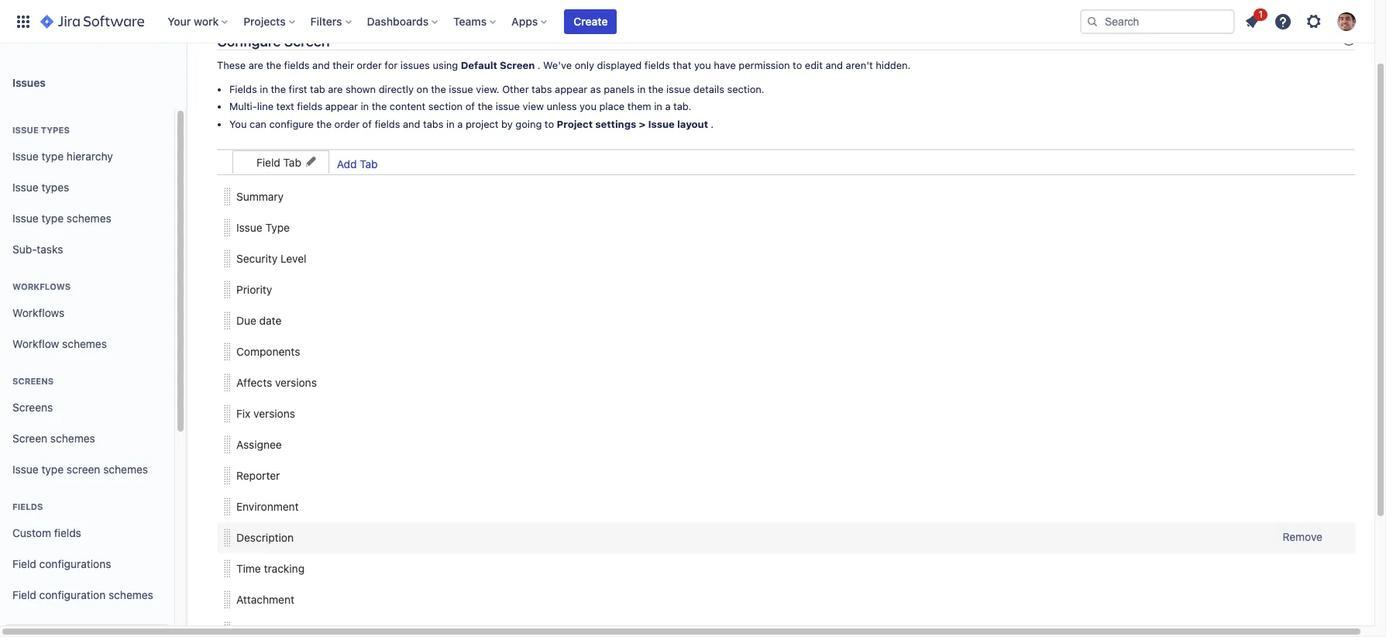 Task type: vqa. For each thing, say whether or not it's contained in the screenshot.
The most recent date this field was edited on any issue IMAGE
no



Task type: describe. For each thing, give the bounding box(es) containing it.
sub-
[[12, 242, 37, 255]]

versions for affects versions
[[275, 376, 317, 389]]

their
[[333, 59, 354, 72]]

fields down content
[[375, 118, 400, 130]]

1 horizontal spatial issue
[[496, 100, 520, 113]]

configure
[[269, 118, 314, 130]]

the up 'text'
[[271, 83, 286, 95]]

tab.
[[674, 100, 692, 113]]

edit
[[805, 59, 823, 72]]

configurations
[[39, 557, 111, 570]]

tab
[[310, 83, 325, 95]]

apps
[[512, 14, 538, 28]]

screen inside group
[[12, 431, 47, 445]]

tab for field tab
[[283, 155, 301, 169]]

your work
[[168, 14, 219, 28]]

custom fields link
[[6, 518, 168, 549]]

default
[[461, 59, 497, 72]]

permission
[[739, 59, 790, 72]]

small image
[[1245, 4, 1258, 16]]

screens group
[[6, 360, 168, 490]]

1 vertical spatial of
[[362, 118, 372, 130]]

0 horizontal spatial issue
[[449, 83, 473, 95]]

using
[[433, 59, 458, 72]]

issue for issue type schemes
[[12, 211, 39, 224]]

screen
[[67, 462, 100, 476]]

field configurations link
[[6, 549, 168, 580]]

remove link
[[1275, 529, 1331, 547]]

view.
[[476, 83, 500, 95]]

screens link
[[6, 392, 168, 423]]

workflow schemes link
[[6, 329, 168, 360]]

that
[[673, 59, 692, 72]]

sub-tasks
[[12, 242, 63, 255]]

going
[[516, 118, 542, 130]]

2 horizontal spatial issue
[[666, 83, 691, 95]]

schemes right screen
[[103, 462, 148, 476]]

1 vertical spatial appear
[[325, 100, 358, 113]]

0 vertical spatial screen
[[284, 33, 330, 50]]

details
[[694, 83, 725, 95]]

field for field configuration schemes
[[12, 588, 36, 601]]

create
[[574, 14, 608, 28]]

description
[[236, 531, 294, 544]]

view
[[523, 100, 544, 113]]

issue for issue types
[[12, 125, 39, 135]]

0 horizontal spatial and
[[312, 59, 330, 72]]

primary element
[[9, 0, 1080, 43]]

panels
[[604, 83, 635, 95]]

issue for issue types
[[12, 180, 39, 193]]

1 horizontal spatial a
[[665, 100, 671, 113]]

are inside fields in the first tab are shown directly on the issue view. other tabs appear as panels in the issue details section. multi-line text fields appear in the content section of the issue view unless you place them in a tab. you can configure the order of fields and tabs in a project by going to project settings > issue layout .
[[328, 83, 343, 95]]

hierarchy
[[67, 149, 113, 162]]

field for field configurations
[[12, 557, 36, 570]]

priority
[[236, 283, 272, 296]]

issue type hierarchy
[[12, 149, 113, 162]]

tasks
[[37, 242, 63, 255]]

labels
[[236, 624, 269, 637]]

projects button
[[239, 9, 301, 34]]

fields up first
[[284, 59, 310, 72]]

we've
[[543, 59, 572, 72]]

teams button
[[449, 9, 502, 34]]

create button
[[564, 9, 617, 34]]

security level
[[236, 252, 307, 265]]

them
[[628, 100, 652, 113]]

you
[[229, 118, 247, 130]]

security
[[236, 252, 278, 265]]

in up them on the top of the page
[[638, 83, 646, 95]]

field configuration schemes link
[[6, 580, 168, 611]]

you inside fields in the first tab are shown directly on the issue view. other tabs appear as panels in the issue details section. multi-line text fields appear in the content section of the issue view unless you place them in a tab. you can configure the order of fields and tabs in a project by going to project settings > issue layout .
[[580, 100, 597, 113]]

summary
[[236, 190, 284, 203]]

help image
[[1274, 12, 1293, 31]]

notifications image
[[1243, 12, 1262, 31]]

field configurations
[[12, 557, 111, 570]]

workflows for workflows group at left
[[12, 281, 71, 291]]

work
[[194, 14, 219, 28]]

time tracking
[[236, 562, 305, 575]]

issue features group
[[6, 611, 168, 637]]

0 vertical spatial appear
[[555, 83, 588, 95]]

apps button
[[507, 9, 554, 34]]

screens for screens group
[[12, 376, 54, 386]]

add
[[337, 157, 357, 170]]

time
[[236, 562, 261, 575]]

on
[[417, 83, 428, 95]]

0 vertical spatial .
[[538, 59, 541, 72]]

versions for fix versions
[[254, 407, 295, 420]]

these
[[217, 59, 246, 72]]

displayed
[[597, 59, 642, 72]]

issue type screen schemes
[[12, 462, 148, 476]]

your profile and settings image
[[1338, 12, 1356, 31]]

issue type screen schemes link
[[6, 454, 168, 485]]

custom fields
[[12, 526, 81, 539]]

fix
[[236, 407, 251, 420]]

shown
[[346, 83, 376, 95]]

dashboards button
[[362, 9, 444, 34]]

configuration
[[39, 588, 106, 601]]

the down view. at top
[[478, 100, 493, 113]]

unless
[[547, 100, 577, 113]]

fields group
[[6, 485, 168, 615]]

1 horizontal spatial of
[[466, 100, 475, 113]]

the up them on the top of the page
[[649, 83, 664, 95]]

text
[[276, 100, 294, 113]]



Task type: locate. For each thing, give the bounding box(es) containing it.
1 vertical spatial you
[[580, 100, 597, 113]]

type for hierarchy
[[41, 149, 64, 162]]

type left screen
[[41, 462, 64, 476]]

3 type from the top
[[41, 462, 64, 476]]

the right configure
[[317, 118, 332, 130]]

fields up custom
[[12, 501, 43, 512]]

1 type from the top
[[41, 149, 64, 162]]

configure
[[217, 33, 281, 50]]

fields left that
[[645, 59, 670, 72]]

settings image
[[1305, 12, 1324, 31]]

. right 'layout'
[[711, 118, 714, 130]]

0 horizontal spatial of
[[362, 118, 372, 130]]

screen down filters at the top left
[[284, 33, 330, 50]]

0 vertical spatial are
[[249, 59, 263, 72]]

admin
[[1317, 3, 1348, 16]]

by
[[502, 118, 513, 130]]

due date
[[236, 314, 282, 327]]

to left the edit
[[793, 59, 802, 72]]

order down shown
[[335, 118, 360, 130]]

.
[[538, 59, 541, 72], [711, 118, 714, 130]]

tab left small icon
[[283, 155, 301, 169]]

screens inside screens link
[[12, 400, 53, 414]]

issue type schemes link
[[6, 203, 168, 234]]

2 horizontal spatial and
[[826, 59, 843, 72]]

search jira admin link
[[1237, 0, 1356, 23]]

layout
[[677, 118, 708, 130]]

due
[[236, 314, 256, 327]]

screen up issue type screen schemes
[[12, 431, 47, 445]]

>
[[639, 118, 646, 130]]

of down shown
[[362, 118, 372, 130]]

screen schemes link
[[6, 423, 168, 454]]

and left their
[[312, 59, 330, 72]]

1 horizontal spatial tab
[[360, 157, 378, 170]]

0 horizontal spatial appear
[[325, 100, 358, 113]]

1 vertical spatial fields
[[12, 501, 43, 512]]

workflows up workflow
[[12, 306, 65, 319]]

2 workflows from the top
[[12, 306, 65, 319]]

0 horizontal spatial tab
[[283, 155, 301, 169]]

type for schemes
[[41, 211, 64, 224]]

1
[[1259, 8, 1263, 20]]

schemes up issue type screen schemes
[[50, 431, 95, 445]]

field tab
[[257, 155, 301, 169]]

assignee
[[236, 438, 282, 451]]

0 vertical spatial type
[[41, 149, 64, 162]]

small image
[[304, 155, 317, 168]]

sidebar navigation image
[[169, 62, 203, 93]]

the down directly
[[372, 100, 387, 113]]

the right on
[[431, 83, 446, 95]]

issue inside issue type schemes link
[[12, 211, 39, 224]]

you down as
[[580, 100, 597, 113]]

0 horizontal spatial fields
[[12, 501, 43, 512]]

issue for issue type screen schemes
[[12, 462, 39, 476]]

schemes inside workflows group
[[62, 337, 107, 350]]

1 vertical spatial workflows
[[12, 306, 65, 319]]

issue up section
[[449, 83, 473, 95]]

and inside fields in the first tab are shown directly on the issue view. other tabs appear as panels in the issue details section. multi-line text fields appear in the content section of the issue view unless you place them in a tab. you can configure the order of fields and tabs in a project by going to project settings > issue layout .
[[403, 118, 420, 130]]

issue for issue type hierarchy
[[12, 149, 39, 162]]

field up summary
[[257, 155, 280, 169]]

0 vertical spatial order
[[357, 59, 382, 72]]

other
[[502, 83, 529, 95]]

0 vertical spatial screens
[[12, 376, 54, 386]]

schemes up issue features group
[[109, 588, 153, 601]]

0 vertical spatial you
[[694, 59, 711, 72]]

fields for fields
[[12, 501, 43, 512]]

tracking
[[264, 562, 305, 575]]

and right the edit
[[826, 59, 843, 72]]

add tab link
[[329, 153, 386, 174]]

field inside "link"
[[12, 588, 36, 601]]

screen up other
[[500, 59, 535, 72]]

field down custom
[[12, 557, 36, 570]]

jira
[[1296, 3, 1314, 16]]

fields inside group
[[12, 501, 43, 512]]

hidden.
[[876, 59, 911, 72]]

of up project
[[466, 100, 475, 113]]

tab for add tab
[[360, 157, 378, 170]]

line
[[257, 100, 274, 113]]

0 horizontal spatial .
[[538, 59, 541, 72]]

schemes inside issue types group
[[67, 211, 111, 224]]

1 horizontal spatial you
[[694, 59, 711, 72]]

issue right >
[[648, 118, 675, 130]]

and down content
[[403, 118, 420, 130]]

field left configuration
[[12, 588, 36, 601]]

in up line
[[260, 83, 268, 95]]

issue types group
[[6, 109, 168, 270]]

aren't
[[846, 59, 873, 72]]

to right the going
[[545, 118, 554, 130]]

issue inside fields in the first tab are shown directly on the issue view. other tabs appear as panels in the issue details section. multi-line text fields appear in the content section of the issue view unless you place them in a tab. you can configure the order of fields and tabs in a project by going to project settings > issue layout .
[[648, 118, 675, 130]]

appear up unless
[[555, 83, 588, 95]]

issue types link
[[6, 172, 168, 203]]

fields in the first tab are shown directly on the issue view. other tabs appear as panels in the issue details section. multi-line text fields appear in the content section of the issue view unless you place them in a tab. you can configure the order of fields and tabs in a project by going to project settings > issue layout .
[[229, 83, 765, 130]]

workflow
[[12, 337, 59, 350]]

screens up screen schemes
[[12, 400, 53, 414]]

2 screens from the top
[[12, 400, 53, 414]]

a left project
[[457, 118, 463, 130]]

. inside fields in the first tab are shown directly on the issue view. other tabs appear as panels in the issue details section. multi-line text fields appear in the content section of the issue view unless you place them in a tab. you can configure the order of fields and tabs in a project by going to project settings > issue layout .
[[711, 118, 714, 130]]

issue left "types"
[[12, 180, 39, 193]]

2 horizontal spatial screen
[[500, 59, 535, 72]]

environment
[[236, 500, 299, 513]]

your work button
[[163, 9, 234, 34]]

issues
[[401, 59, 430, 72]]

0 vertical spatial workflows
[[12, 281, 71, 291]]

workflows
[[12, 281, 71, 291], [12, 306, 65, 319]]

are right these
[[249, 59, 263, 72]]

1 vertical spatial tabs
[[423, 118, 444, 130]]

1 vertical spatial are
[[328, 83, 343, 95]]

issue types
[[12, 125, 70, 135]]

place
[[600, 100, 625, 113]]

schemes down issue types link
[[67, 211, 111, 224]]

type down types
[[41, 149, 64, 162]]

1 horizontal spatial to
[[793, 59, 802, 72]]

issue
[[449, 83, 473, 95], [666, 83, 691, 95], [496, 100, 520, 113]]

fields inside group
[[54, 526, 81, 539]]

filters button
[[306, 9, 358, 34]]

issue inside issue type screen schemes link
[[12, 462, 39, 476]]

1 vertical spatial a
[[457, 118, 463, 130]]

workflow schemes
[[12, 337, 107, 350]]

workflows group
[[6, 265, 168, 364]]

multi-
[[229, 100, 257, 113]]

0 vertical spatial tabs
[[532, 83, 552, 95]]

0 horizontal spatial a
[[457, 118, 463, 130]]

1 screens from the top
[[12, 376, 54, 386]]

search jira admin
[[1258, 3, 1348, 16]]

0 vertical spatial field
[[257, 155, 280, 169]]

versions down components at the left of page
[[275, 376, 317, 389]]

workflows down sub-tasks
[[12, 281, 71, 291]]

order inside fields in the first tab are shown directly on the issue view. other tabs appear as panels in the issue details section. multi-line text fields appear in the content section of the issue view unless you place them in a tab. you can configure the order of fields and tabs in a project by going to project settings > issue layout .
[[335, 118, 360, 130]]

1 horizontal spatial and
[[403, 118, 420, 130]]

screens for screens link
[[12, 400, 53, 414]]

2 vertical spatial type
[[41, 462, 64, 476]]

2 type from the top
[[41, 211, 64, 224]]

issue type schemes
[[12, 211, 111, 224]]

issue type
[[236, 221, 290, 234]]

0 vertical spatial of
[[466, 100, 475, 113]]

1 vertical spatial .
[[711, 118, 714, 130]]

issue type hierarchy link
[[6, 141, 168, 172]]

issue for issue type
[[236, 221, 262, 234]]

tab inside field tab 'link'
[[283, 155, 301, 169]]

tab inside add tab link
[[360, 157, 378, 170]]

field tab link
[[233, 150, 329, 174]]

2 vertical spatial screen
[[12, 431, 47, 445]]

1 vertical spatial screens
[[12, 400, 53, 414]]

field for field tab
[[257, 155, 280, 169]]

schemes inside the fields group
[[109, 588, 153, 601]]

issue up tab.
[[666, 83, 691, 95]]

1 vertical spatial versions
[[254, 407, 295, 420]]

your
[[168, 14, 191, 28]]

0 horizontal spatial are
[[249, 59, 263, 72]]

tab right add in the left top of the page
[[360, 157, 378, 170]]

types
[[41, 125, 70, 135]]

section.
[[727, 83, 765, 95]]

1 vertical spatial screen
[[500, 59, 535, 72]]

. left we've
[[538, 59, 541, 72]]

jira software image
[[40, 12, 144, 31], [40, 12, 144, 31]]

schemes down workflows link
[[62, 337, 107, 350]]

issue down screen schemes
[[12, 462, 39, 476]]

0 horizontal spatial to
[[545, 118, 554, 130]]

2 vertical spatial field
[[12, 588, 36, 601]]

affects
[[236, 376, 272, 389]]

issues
[[12, 76, 46, 89]]

issue left types
[[12, 125, 39, 135]]

1 horizontal spatial fields
[[229, 83, 257, 95]]

the down configure screen
[[266, 59, 281, 72]]

type up tasks
[[41, 211, 64, 224]]

dashboards
[[367, 14, 429, 28]]

fields up field configurations
[[54, 526, 81, 539]]

only
[[575, 59, 594, 72]]

search
[[1258, 3, 1293, 16]]

type inside screens group
[[41, 462, 64, 476]]

in
[[260, 83, 268, 95], [638, 83, 646, 95], [361, 100, 369, 113], [654, 100, 663, 113], [446, 118, 455, 130]]

search image
[[1087, 15, 1099, 28]]

appswitcher icon image
[[14, 12, 33, 31]]

to inside fields in the first tab are shown directly on the issue view. other tabs appear as panels in the issue details section. multi-line text fields appear in the content section of the issue view unless you place them in a tab. you can configure the order of fields and tabs in a project by going to project settings > issue layout .
[[545, 118, 554, 130]]

1 horizontal spatial are
[[328, 83, 343, 95]]

tabs down section
[[423, 118, 444, 130]]

1 horizontal spatial tabs
[[532, 83, 552, 95]]

order left for
[[357, 59, 382, 72]]

0 vertical spatial versions
[[275, 376, 317, 389]]

banner
[[0, 0, 1375, 43]]

order
[[357, 59, 382, 72], [335, 118, 360, 130]]

Search field
[[1080, 9, 1235, 34]]

are right tab on the top left
[[328, 83, 343, 95]]

in down shown
[[361, 100, 369, 113]]

type
[[265, 221, 290, 234]]

tab
[[283, 155, 301, 169], [360, 157, 378, 170]]

appear down shown
[[325, 100, 358, 113]]

tabs up view
[[532, 83, 552, 95]]

0 horizontal spatial you
[[580, 100, 597, 113]]

1 horizontal spatial screen
[[284, 33, 330, 50]]

field
[[257, 155, 280, 169], [12, 557, 36, 570], [12, 588, 36, 601]]

1 horizontal spatial appear
[[555, 83, 588, 95]]

0 vertical spatial fields
[[229, 83, 257, 95]]

issue left type
[[236, 221, 262, 234]]

first
[[289, 83, 307, 95]]

add tab
[[337, 157, 378, 170]]

fields inside fields in the first tab are shown directly on the issue view. other tabs appear as panels in the issue details section. multi-line text fields appear in the content section of the issue view unless you place them in a tab. you can configure the order of fields and tabs in a project by going to project settings > issue layout .
[[229, 83, 257, 95]]

banner containing your work
[[0, 0, 1375, 43]]

in down section
[[446, 118, 455, 130]]

a left tab.
[[665, 100, 671, 113]]

these are the fields and their order for issues using default screen . we've only displayed fields that you have permission to edit and aren't hidden.
[[217, 59, 911, 72]]

0 horizontal spatial tabs
[[423, 118, 444, 130]]

issue inside issue types link
[[12, 180, 39, 193]]

configure screen
[[217, 33, 330, 50]]

fields for fields in the first tab are shown directly on the issue view. other tabs appear as panels in the issue details section. multi-line text fields appear in the content section of the issue view unless you place them in a tab. you can configure the order of fields and tabs in a project by going to project settings > issue layout .
[[229, 83, 257, 95]]

versions
[[275, 376, 317, 389], [254, 407, 295, 420]]

issue types
[[12, 180, 69, 193]]

1 vertical spatial to
[[545, 118, 554, 130]]

versions right fix
[[254, 407, 295, 420]]

issue up sub-
[[12, 211, 39, 224]]

in right them on the top of the page
[[654, 100, 663, 113]]

type for screen
[[41, 462, 64, 476]]

reporter
[[236, 469, 280, 482]]

issue down issue types
[[12, 149, 39, 162]]

of
[[466, 100, 475, 113], [362, 118, 372, 130]]

0 vertical spatial a
[[665, 100, 671, 113]]

for
[[385, 59, 398, 72]]

level
[[281, 252, 307, 265]]

issue up "by"
[[496, 100, 520, 113]]

fields up multi-
[[229, 83, 257, 95]]

filters
[[311, 14, 342, 28]]

1 vertical spatial order
[[335, 118, 360, 130]]

fields down tab on the top left
[[297, 100, 323, 113]]

content
[[390, 100, 426, 113]]

0 vertical spatial to
[[793, 59, 802, 72]]

1 workflows from the top
[[12, 281, 71, 291]]

attachment
[[236, 593, 294, 606]]

screen
[[284, 33, 330, 50], [500, 59, 535, 72], [12, 431, 47, 445]]

screens down workflow
[[12, 376, 54, 386]]

project
[[557, 118, 593, 130]]

1 vertical spatial type
[[41, 211, 64, 224]]

workflows for workflows link
[[12, 306, 65, 319]]

0 horizontal spatial screen
[[12, 431, 47, 445]]

are
[[249, 59, 263, 72], [328, 83, 343, 95]]

fields
[[229, 83, 257, 95], [12, 501, 43, 512]]

have
[[714, 59, 736, 72]]

1 vertical spatial field
[[12, 557, 36, 570]]

field configuration schemes
[[12, 588, 153, 601]]

section
[[428, 100, 463, 113]]

you right that
[[694, 59, 711, 72]]

projects
[[244, 14, 286, 28]]

issue inside issue type hierarchy link
[[12, 149, 39, 162]]

1 horizontal spatial .
[[711, 118, 714, 130]]

as
[[590, 83, 601, 95]]



